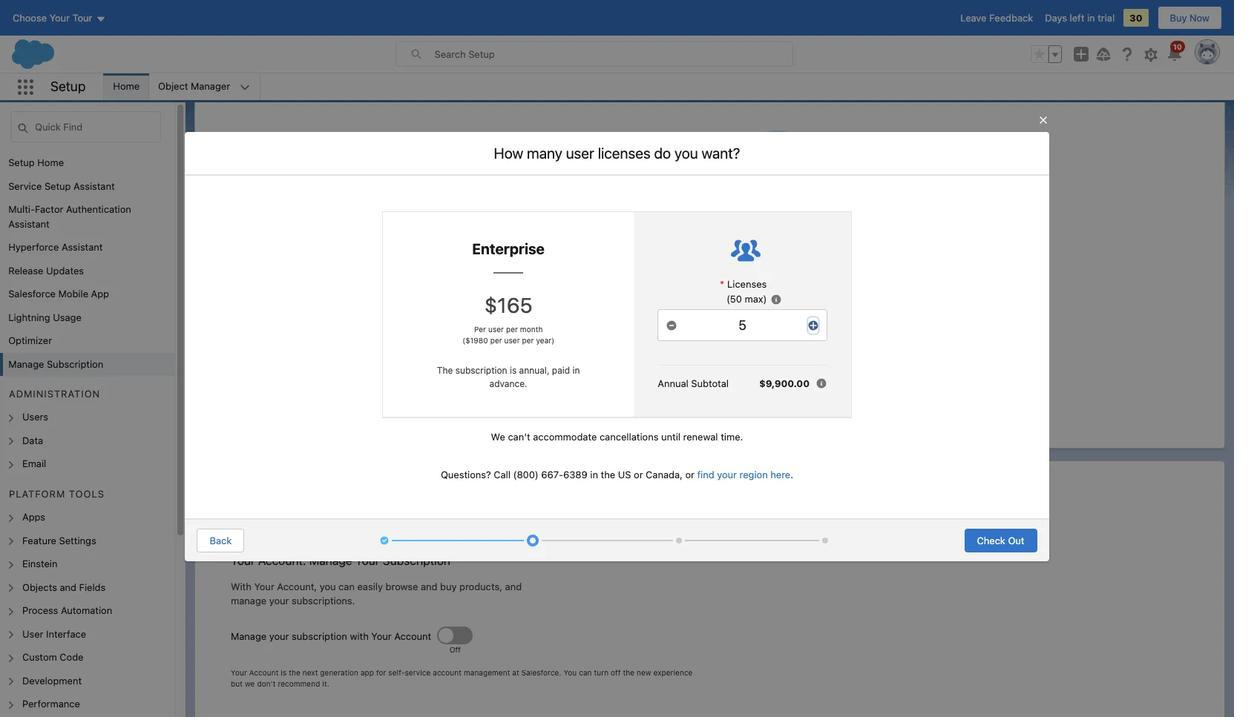 Task type: vqa. For each thing, say whether or not it's contained in the screenshot.
APP navigation at the left of page
yes



Task type: locate. For each thing, give the bounding box(es) containing it.
account up service
[[394, 631, 432, 642]]

0 vertical spatial manage
[[629, 348, 664, 360]]

1 horizontal spatial subscription
[[456, 365, 507, 376]]

0 horizontal spatial can
[[339, 581, 355, 593]]

app navigation
[[18, 73, 50, 100]]

can inside your account is the next generation app for self-service account management at salesforce. you can turn off the new experience but we don't recommend it.
[[579, 668, 592, 677]]

buy
[[440, 581, 457, 593]]

setup tree tree
[[0, 151, 174, 718]]

and left billing
[[777, 348, 794, 360]]

status containing annual subtotal
[[658, 378, 810, 393]]

in right 6389
[[590, 469, 598, 481]]

0 horizontal spatial you
[[564, 668, 577, 677]]

when
[[494, 348, 520, 360]]

1 horizontal spatial can
[[579, 668, 592, 677]]

you haven't subscribed yet
[[630, 312, 790, 327]]

service setup assistant
[[8, 180, 115, 192]]

you right subscribe,
[[591, 348, 607, 360]]

find your region here link
[[697, 469, 791, 481]]

assistant inside service setup assistant link
[[74, 180, 115, 192]]

setup home link
[[8, 156, 64, 170]]

your
[[667, 348, 687, 360], [717, 469, 737, 481], [269, 595, 289, 607], [269, 631, 289, 642]]

user
[[566, 145, 594, 162], [488, 325, 504, 334], [504, 336, 520, 345]]

subscription inside setup manage subscription
[[306, 44, 395, 61]]

salesforce mobile app
[[8, 288, 109, 300]]

None text field
[[658, 310, 828, 341]]

1 horizontal spatial the
[[601, 469, 616, 481]]

manage up we at left
[[231, 631, 267, 642]]

you right "do" at the top right of page
[[675, 145, 698, 162]]

can right subscribe,
[[610, 348, 626, 360]]

annual
[[658, 378, 689, 390]]

0 horizontal spatial now
[[724, 386, 744, 398]]

subscription up advance.
[[456, 365, 507, 376]]

is inside the subscription is annual, paid in advance.
[[510, 365, 517, 376]]

the right off
[[623, 668, 635, 677]]

object manager
[[158, 80, 230, 92]]

in for 6389
[[590, 469, 598, 481]]

the
[[601, 469, 616, 481], [289, 668, 300, 677], [623, 668, 635, 677]]

0 vertical spatial now
[[1190, 12, 1210, 24]]

1 vertical spatial home
[[37, 157, 64, 169]]

products, inside the with your account, you can easily browse and buy products, and manage your subscriptions.
[[460, 581, 503, 593]]

now
[[1190, 12, 1210, 24], [724, 386, 744, 398]]

in right left
[[1087, 12, 1095, 24]]

0 horizontal spatial manage
[[231, 595, 267, 607]]

1 horizontal spatial or
[[685, 469, 695, 481]]

(50
[[727, 293, 742, 305]]

0 horizontal spatial is
[[281, 668, 287, 677]]

0 horizontal spatial account
[[249, 668, 279, 677]]

with
[[350, 631, 369, 642]]

1 vertical spatial now
[[724, 386, 744, 398]]

2 vertical spatial assistant
[[62, 241, 103, 253]]

salesforce mobile app link
[[8, 287, 109, 302]]

is for annual,
[[510, 365, 517, 376]]

your inside the with your account, you can easily browse and buy products, and manage your subscriptions.
[[254, 581, 275, 593]]

user right per
[[488, 325, 504, 334]]

release updates
[[8, 265, 84, 277]]

0 horizontal spatial the
[[289, 668, 300, 677]]

1 vertical spatial you
[[564, 668, 577, 677]]

0 horizontal spatial products,
[[460, 581, 503, 593]]

0 vertical spatial can
[[610, 348, 626, 360]]

service setup assistant link
[[8, 179, 115, 194]]

1 horizontal spatial and
[[505, 581, 522, 593]]

account up the don't
[[249, 668, 279, 677]]

home left object
[[113, 80, 140, 92]]

new
[[637, 668, 651, 677]]

recommend
[[278, 680, 320, 689]]

can left turn
[[579, 668, 592, 677]]

2 horizontal spatial can
[[610, 348, 626, 360]]

billing
[[797, 348, 823, 360]]

many
[[527, 145, 563, 162]]

0 horizontal spatial subscription
[[292, 631, 347, 642]]

is for the
[[281, 668, 287, 677]]

optimizer
[[8, 335, 52, 347]]

at
[[512, 668, 519, 677]]

you right the salesforce. in the left of the page
[[564, 668, 577, 677]]

you up annual,
[[523, 348, 539, 360]]

0 vertical spatial home
[[113, 80, 140, 92]]

manage up annual
[[629, 348, 664, 360]]

don't
[[257, 680, 276, 689]]

and
[[777, 348, 794, 360], [421, 581, 438, 593], [505, 581, 522, 593]]

administration
[[9, 388, 100, 400]]

0 horizontal spatial or
[[634, 469, 643, 481]]

renewal
[[683, 431, 718, 443]]

manage down with
[[231, 595, 267, 607]]

hyperforce assistant
[[8, 241, 103, 253]]

2 vertical spatial in
[[590, 469, 598, 481]]

0 vertical spatial user
[[566, 145, 594, 162]]

your down account,
[[269, 595, 289, 607]]

1 or from the left
[[634, 469, 643, 481]]

0 horizontal spatial in
[[573, 365, 580, 376]]

out
[[1008, 535, 1025, 547]]

now right 'subscribe'
[[724, 386, 744, 398]]

setup home
[[8, 157, 64, 169]]

account
[[394, 631, 432, 642], [249, 668, 279, 677]]

1 vertical spatial manage
[[231, 595, 267, 607]]

now for buy now
[[1190, 12, 1210, 24]]

2 horizontal spatial in
[[1087, 12, 1095, 24]]

setup manage subscription
[[247, 30, 395, 61]]

buy
[[1170, 12, 1187, 24]]

questions?
[[441, 469, 491, 481]]

0 vertical spatial in
[[1087, 12, 1095, 24]]

0 vertical spatial products,
[[690, 348, 733, 360]]

in right 'paid'
[[573, 365, 580, 376]]

1 vertical spatial assistant
[[8, 218, 50, 230]]

or right the 'us'
[[634, 469, 643, 481]]

your inside your account is the next generation app for self-service account management at salesforce. you can turn off the new experience but we don't recommend it.
[[231, 668, 247, 677]]

products, right "buy"
[[460, 581, 503, 593]]

for
[[376, 668, 386, 677]]

usage
[[53, 311, 82, 323]]

is
[[510, 365, 517, 376], [281, 668, 287, 677]]

status
[[658, 378, 810, 393]]

2 horizontal spatial the
[[623, 668, 635, 677]]

* licenses
[[720, 279, 767, 291]]

service
[[405, 668, 431, 677]]

off
[[450, 645, 461, 654]]

your account is the next generation app for self-service account management at salesforce. you can turn off the new experience but we don't recommend it.
[[231, 668, 693, 689]]

your
[[231, 554, 255, 568], [355, 554, 380, 568], [254, 581, 275, 593], [371, 631, 392, 642], [231, 668, 247, 677]]

tools
[[69, 488, 105, 500]]

manager
[[191, 80, 230, 92]]

user up when
[[504, 336, 520, 345]]

0 horizontal spatial user
[[488, 325, 504, 334]]

2 vertical spatial can
[[579, 668, 592, 677]]

subscription down subscriptions.
[[292, 631, 347, 642]]

1 vertical spatial subscription
[[292, 631, 347, 642]]

per up when
[[490, 336, 502, 345]]

platform
[[9, 488, 66, 500]]

can for manage
[[610, 348, 626, 360]]

1 horizontal spatial user
[[504, 336, 520, 345]]

manage down setup link
[[247, 44, 303, 61]]

the left the 'us'
[[601, 469, 616, 481]]

region
[[740, 469, 768, 481]]

check
[[977, 535, 1006, 547]]

setup inside setup manage subscription
[[247, 30, 276, 42]]

now right buy
[[1190, 12, 1210, 24]]

2 horizontal spatial user
[[566, 145, 594, 162]]

you up subscriptions.
[[320, 581, 336, 593]]

products, up subtotal
[[690, 348, 733, 360]]

do
[[654, 145, 671, 162]]

1 horizontal spatial is
[[510, 365, 517, 376]]

time.
[[721, 431, 743, 443]]

your right find
[[717, 469, 737, 481]]

0 vertical spatial you
[[630, 312, 652, 327]]

you left "haven't"
[[630, 312, 652, 327]]

annual subtotal
[[658, 378, 729, 390]]

0 vertical spatial subscription
[[456, 365, 507, 376]]

home up service setup assistant
[[37, 157, 64, 169]]

1 horizontal spatial you
[[630, 312, 652, 327]]

manage subscription
[[8, 358, 103, 370]]

0 vertical spatial account
[[394, 631, 432, 642]]

the
[[437, 365, 453, 376]]

you
[[630, 312, 652, 327], [564, 668, 577, 677]]

want?
[[702, 145, 740, 162]]

0 vertical spatial is
[[510, 365, 517, 376]]

0 horizontal spatial home
[[37, 157, 64, 169]]

6389
[[564, 469, 588, 481]]

in inside the subscription is annual, paid in advance.
[[573, 365, 580, 376]]

assistant up authentication
[[74, 180, 115, 192]]

1 vertical spatial in
[[573, 365, 580, 376]]

lightning usage
[[8, 311, 82, 323]]

0 vertical spatial subscription
[[306, 44, 395, 61]]

setup inside "link"
[[8, 157, 35, 169]]

haven't
[[655, 312, 699, 327]]

2 vertical spatial user
[[504, 336, 520, 345]]

multi-
[[8, 203, 35, 215]]

you
[[675, 145, 698, 162], [523, 348, 539, 360], [591, 348, 607, 360], [320, 581, 336, 593]]

0 vertical spatial assistant
[[74, 180, 115, 192]]

user right many
[[566, 145, 594, 162]]

the up recommend
[[289, 668, 300, 677]]

is up advance.
[[510, 365, 517, 376]]

per down month
[[522, 336, 534, 345]]

1 vertical spatial subscription
[[47, 358, 103, 370]]

1 horizontal spatial in
[[590, 469, 598, 481]]

1 vertical spatial account
[[249, 668, 279, 677]]

call
[[494, 469, 511, 481]]

assistant down multi-
[[8, 218, 50, 230]]

experience
[[654, 668, 693, 677]]

cancellations
[[600, 431, 659, 443]]

can for easily
[[339, 581, 355, 593]]

year)
[[536, 336, 555, 345]]

0 horizontal spatial and
[[421, 581, 438, 593]]

assistant up updates
[[62, 241, 103, 253]]

manage down optimizer link
[[8, 358, 44, 370]]

advance.
[[490, 378, 528, 390]]

($1980
[[463, 336, 488, 345]]

per
[[506, 325, 518, 334], [490, 336, 502, 345], [522, 336, 534, 345]]

and left "buy"
[[421, 581, 438, 593]]

can't
[[508, 431, 531, 443]]

.
[[791, 469, 794, 481]]

per left month
[[506, 325, 518, 334]]

subtotal
[[691, 378, 729, 390]]

group
[[1031, 45, 1062, 63]]

can left the easily
[[339, 581, 355, 593]]

1 vertical spatial can
[[339, 581, 355, 593]]

can inside the with your account, you can easily browse and buy products, and manage your subscriptions.
[[339, 581, 355, 593]]

is inside your account is the next generation app for self-service account management at salesforce. you can turn off the new experience but we don't recommend it.
[[281, 668, 287, 677]]

right
[[880, 348, 901, 360]]

or left find
[[685, 469, 695, 481]]

is up recommend
[[281, 668, 287, 677]]

1 horizontal spatial now
[[1190, 12, 1210, 24]]

1 vertical spatial is
[[281, 668, 287, 677]]

1 vertical spatial products,
[[460, 581, 503, 593]]

and right "buy"
[[505, 581, 522, 593]]

subscriptions.
[[292, 595, 355, 607]]

annual,
[[519, 365, 550, 376]]



Task type: describe. For each thing, give the bounding box(es) containing it.
0 horizontal spatial per
[[490, 336, 502, 345]]

subscribed
[[702, 312, 769, 327]]

now for subscribe now
[[724, 386, 744, 398]]

1 horizontal spatial per
[[506, 325, 518, 334]]

with
[[231, 581, 252, 593]]

you inside the with your account, you can easily browse and buy products, and manage your subscriptions.
[[320, 581, 336, 593]]

platform tools
[[9, 488, 105, 500]]

here.
[[903, 348, 926, 360]]

2 or from the left
[[685, 469, 695, 481]]

per
[[474, 325, 486, 334]]

165
[[497, 293, 533, 318]]

1 horizontal spatial home
[[113, 80, 140, 92]]

in for paid
[[573, 365, 580, 376]]

manage inside setup manage subscription
[[247, 44, 303, 61]]

management
[[464, 668, 510, 677]]

hyperforce
[[8, 241, 59, 253]]

month
[[520, 325, 543, 334]]

$9,900.00
[[759, 378, 810, 390]]

back button
[[197, 529, 244, 553]]

max)
[[745, 293, 767, 305]]

667-
[[541, 469, 564, 481]]

account,
[[277, 581, 317, 593]]

days left in trial
[[1045, 12, 1115, 24]]

buy now
[[1170, 12, 1210, 24]]

(50 max)
[[727, 293, 767, 305]]

account
[[433, 668, 462, 677]]

licenses
[[598, 145, 651, 162]]

2 vertical spatial subscription
[[383, 554, 451, 568]]

check out
[[977, 535, 1025, 547]]

information
[[826, 348, 877, 360]]

salesforce
[[8, 288, 56, 300]]

subscribe now
[[676, 386, 744, 398]]

until
[[661, 431, 681, 443]]

home inside "link"
[[37, 157, 64, 169]]

1 horizontal spatial account
[[394, 631, 432, 642]]

updates
[[46, 265, 84, 277]]

your up the don't
[[269, 631, 289, 642]]

manage up subscriptions.
[[309, 554, 352, 568]]

manage subscription link
[[8, 357, 103, 372]]

left
[[1070, 12, 1085, 24]]

1 vertical spatial user
[[488, 325, 504, 334]]

manage inside the with your account, you can easily browse and buy products, and manage your subscriptions.
[[231, 595, 267, 607]]

manage inside tree item
[[8, 358, 44, 370]]

2 horizontal spatial and
[[777, 348, 794, 360]]

self-
[[388, 668, 405, 677]]

we
[[491, 431, 505, 443]]

leave feedback
[[961, 12, 1033, 24]]

object manager link
[[149, 73, 239, 100]]

Quick Find search field
[[10, 111, 161, 143]]

manage subscription tree item
[[0, 353, 174, 376]]

(800)
[[513, 469, 539, 481]]

subscribe,
[[541, 348, 588, 360]]

how
[[494, 145, 523, 162]]

your up annual
[[667, 348, 687, 360]]

setup link
[[247, 30, 276, 42]]

account:
[[258, 554, 306, 568]]

days
[[1045, 12, 1067, 24]]

salesforce.
[[522, 668, 562, 677]]

account inside your account is the next generation app for self-service account management at salesforce. you can turn off the new experience but we don't recommend it.
[[249, 668, 279, 677]]

$
[[485, 293, 497, 318]]

release
[[8, 265, 43, 277]]

next
[[303, 668, 318, 677]]

service
[[8, 180, 42, 192]]

when you subscribe, you can manage your products, licenses, and billing information right here.
[[494, 348, 926, 360]]

licenses,
[[735, 348, 775, 360]]

1 horizontal spatial products,
[[690, 348, 733, 360]]

lightning usage link
[[8, 311, 82, 325]]

setup for setup home
[[8, 157, 35, 169]]

2 horizontal spatial per
[[522, 336, 534, 345]]

manage your subscription with your account
[[231, 631, 432, 642]]

$ 165 per user per month ($1980 per user per year)
[[463, 293, 555, 345]]

subscription inside the subscription is annual, paid in advance.
[[456, 365, 507, 376]]

app
[[91, 288, 109, 300]]

setup for setup manage subscription
[[247, 30, 276, 42]]

generation
[[320, 668, 359, 677]]

hyperforce assistant link
[[8, 241, 103, 255]]

mobile
[[58, 288, 88, 300]]

you inside your account is the next generation app for self-service account management at salesforce. you can turn off the new experience but we don't recommend it.
[[564, 668, 577, 677]]

your account: manage your subscription
[[231, 554, 451, 568]]

enterprise
[[472, 241, 545, 258]]

buy now button
[[1158, 6, 1223, 30]]

off
[[611, 668, 621, 677]]

setup for setup
[[50, 79, 86, 94]]

factor
[[35, 203, 63, 215]]

lightning
[[8, 311, 50, 323]]

turn
[[594, 668, 609, 677]]

multi-factor authentication assistant
[[8, 203, 131, 230]]

your inside the with your account, you can easily browse and buy products, and manage your subscriptions.
[[269, 595, 289, 607]]

app
[[361, 668, 374, 677]]

subscribe
[[676, 386, 721, 398]]

assistant inside hyperforce assistant link
[[62, 241, 103, 253]]

feedback
[[990, 12, 1033, 24]]

assistant inside multi-factor authentication assistant
[[8, 218, 50, 230]]

home link
[[104, 73, 149, 100]]

leave
[[961, 12, 987, 24]]

1 horizontal spatial manage
[[629, 348, 664, 360]]

find
[[697, 469, 715, 481]]

questions? call (800) 667-6389 in the us or canada, or find your region here .
[[441, 469, 794, 481]]

accommodate
[[533, 431, 597, 443]]

optimizer link
[[8, 334, 52, 349]]

back
[[210, 535, 232, 547]]

leave feedback link
[[961, 12, 1033, 24]]

release updates link
[[8, 264, 84, 278]]

subscription inside manage subscription link
[[47, 358, 103, 370]]

here
[[771, 469, 791, 481]]



